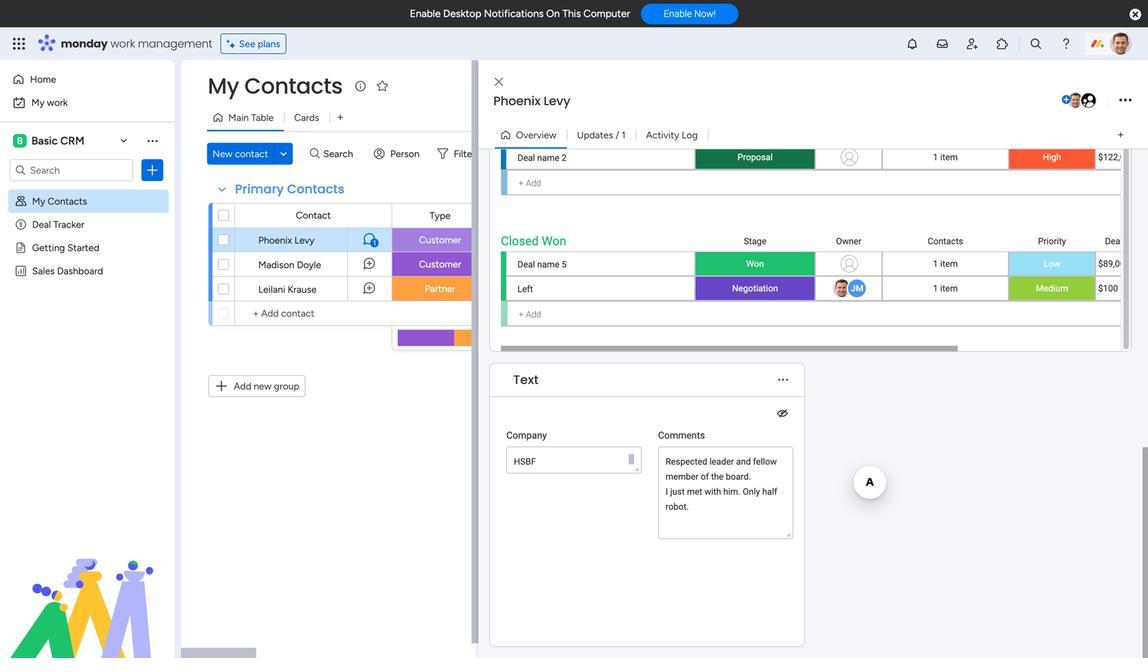 Task type: locate. For each thing, give the bounding box(es) containing it.
my up 'main'
[[208, 71, 239, 101]]

0 horizontal spatial 1
[[373, 239, 376, 247]]

crm
[[60, 134, 84, 147]]

1 vertical spatial 1
[[373, 239, 376, 247]]

0 vertical spatial customer
[[419, 234, 461, 246]]

add view image down options image
[[1118, 130, 1124, 140]]

help image
[[1060, 37, 1073, 51]]

enable for enable desktop notifications on this computer
[[410, 8, 441, 20]]

0 horizontal spatial my contacts
[[32, 196, 87, 207]]

contacts up tracker
[[48, 196, 87, 207]]

0 vertical spatial phoenix levy
[[494, 92, 571, 110]]

work
[[110, 36, 135, 51], [47, 97, 68, 108]]

main
[[228, 112, 249, 123]]

1 vertical spatial my contacts
[[32, 196, 87, 207]]

2 customer from the top
[[419, 258, 461, 270]]

0 vertical spatial phoenix
[[494, 92, 541, 110]]

main table
[[228, 112, 274, 123]]

1 enable from the left
[[410, 8, 441, 20]]

1 horizontal spatial phoenix levy
[[494, 92, 571, 110]]

0 horizontal spatial work
[[47, 97, 68, 108]]

see plans
[[239, 38, 280, 50]]

1 horizontal spatial phoenix
[[494, 92, 541, 110]]

phoenix
[[494, 92, 541, 110], [258, 234, 292, 246]]

everyone at beyond imagination image
[[1080, 92, 1098, 109]]

1 vertical spatial add view image
[[1118, 130, 1124, 140]]

workspace image
[[13, 133, 27, 148]]

terry turtle image left options image
[[1067, 92, 1085, 109]]

activity log button
[[636, 124, 708, 146]]

add view image
[[338, 113, 343, 123], [1118, 130, 1124, 140]]

contacts inside list box
[[48, 196, 87, 207]]

add new group
[[234, 380, 299, 392]]

1 horizontal spatial 1
[[622, 129, 626, 141]]

contacts inside field
[[287, 180, 345, 198]]

new
[[213, 148, 233, 160]]

filter
[[454, 148, 475, 160]]

1 inside "button"
[[622, 129, 626, 141]]

my contacts up table
[[208, 71, 343, 101]]

phoenix up madison at the left
[[258, 234, 292, 246]]

0 horizontal spatial terry turtle image
[[1067, 92, 1085, 109]]

list box containing my contacts
[[0, 187, 174, 467]]

1 inside button
[[373, 239, 376, 247]]

update feed image
[[936, 37, 949, 51]]

enable inside button
[[664, 8, 692, 19]]

lottie animation image
[[0, 520, 174, 658]]

1 vertical spatial terry turtle image
[[1067, 92, 1085, 109]]

work right monday
[[110, 36, 135, 51]]

contacts
[[244, 71, 343, 101], [287, 180, 345, 198], [48, 196, 87, 207]]

0 vertical spatial add view image
[[338, 113, 343, 123]]

activity
[[646, 129, 680, 141]]

my work option
[[8, 92, 166, 113]]

0 horizontal spatial levy
[[295, 234, 315, 246]]

add to favorites image
[[376, 79, 389, 93]]

krause
[[288, 284, 317, 295]]

dapulse addbtn image
[[1062, 96, 1071, 105]]

1 vertical spatial phoenix
[[258, 234, 292, 246]]

home option
[[8, 68, 166, 90]]

1 horizontal spatial my contacts
[[208, 71, 343, 101]]

cards
[[294, 112, 319, 123]]

my
[[208, 71, 239, 101], [31, 97, 45, 108], [32, 196, 45, 207]]

levy up overview
[[544, 92, 571, 110]]

my work link
[[8, 92, 166, 113]]

monday
[[61, 36, 108, 51]]

0 horizontal spatial phoenix levy
[[258, 234, 315, 246]]

b
[[17, 135, 23, 147]]

contact
[[235, 148, 268, 160]]

dapulse close image
[[1130, 8, 1142, 22]]

work down home
[[47, 97, 68, 108]]

my contacts up deal tracker
[[32, 196, 87, 207]]

computer
[[584, 8, 630, 20]]

invite members image
[[966, 37, 980, 51]]

1 horizontal spatial terry turtle image
[[1110, 33, 1132, 55]]

work inside option
[[47, 97, 68, 108]]

on
[[546, 8, 560, 20]]

overview button
[[495, 124, 567, 146]]

basic
[[31, 134, 58, 147]]

list box
[[0, 187, 174, 467]]

0 vertical spatial my contacts
[[208, 71, 343, 101]]

1 horizontal spatial levy
[[544, 92, 571, 110]]

1 customer from the top
[[419, 234, 461, 246]]

enable
[[410, 8, 441, 20], [664, 8, 692, 19]]

customer down type
[[419, 234, 461, 246]]

0 horizontal spatial enable
[[410, 8, 441, 20]]

getting
[[32, 242, 65, 254]]

contacts up cards
[[244, 71, 343, 101]]

levy inside field
[[544, 92, 571, 110]]

phoenix down the close image
[[494, 92, 541, 110]]

updates / 1
[[577, 129, 626, 141]]

activity log
[[646, 129, 698, 141]]

customer
[[419, 234, 461, 246], [419, 258, 461, 270]]

updates / 1 button
[[567, 124, 636, 146]]

terry turtle image down dapulse close image on the top
[[1110, 33, 1132, 55]]

phoenix levy
[[494, 92, 571, 110], [258, 234, 315, 246]]

0 horizontal spatial add view image
[[338, 113, 343, 123]]

My Contacts field
[[204, 71, 346, 101]]

1 horizontal spatial add view image
[[1118, 130, 1124, 140]]

0 vertical spatial levy
[[544, 92, 571, 110]]

phoenix inside field
[[494, 92, 541, 110]]

option
[[0, 189, 174, 192]]

partner
[[425, 283, 456, 295]]

enable left desktop
[[410, 8, 441, 20]]

terry turtle image
[[1110, 33, 1132, 55], [1067, 92, 1085, 109]]

1
[[622, 129, 626, 141], [373, 239, 376, 247]]

home
[[30, 73, 56, 85]]

1 vertical spatial levy
[[295, 234, 315, 246]]

levy
[[544, 92, 571, 110], [295, 234, 315, 246]]

my contacts inside list box
[[32, 196, 87, 207]]

customer up partner
[[419, 258, 461, 270]]

2 enable from the left
[[664, 8, 692, 19]]

person
[[390, 148, 420, 160]]

sales dashboard
[[32, 265, 103, 277]]

contacts up contact
[[287, 180, 345, 198]]

Primary Contacts field
[[232, 180, 348, 198]]

contacts for primary contacts field
[[287, 180, 345, 198]]

phoenix levy up overview "button"
[[494, 92, 571, 110]]

1 button
[[347, 228, 392, 252]]

my down home
[[31, 97, 45, 108]]

add view image right cards button at the left top of page
[[338, 113, 343, 123]]

1 horizontal spatial work
[[110, 36, 135, 51]]

Text field
[[510, 371, 542, 389]]

enable left now!
[[664, 8, 692, 19]]

0 vertical spatial 1
[[622, 129, 626, 141]]

1 vertical spatial work
[[47, 97, 68, 108]]

deal
[[32, 219, 51, 230]]

1 vertical spatial customer
[[419, 258, 461, 270]]

0 vertical spatial terry turtle image
[[1110, 33, 1132, 55]]

deal tracker
[[32, 219, 84, 230]]

my contacts
[[208, 71, 343, 101], [32, 196, 87, 207]]

work for monday
[[110, 36, 135, 51]]

levy up doyle
[[295, 234, 315, 246]]

0 vertical spatial work
[[110, 36, 135, 51]]

type
[[430, 210, 451, 221]]

Type field
[[426, 208, 454, 223]]

1 horizontal spatial enable
[[664, 8, 692, 19]]

0 horizontal spatial phoenix
[[258, 234, 292, 246]]

public dashboard image
[[14, 265, 27, 278]]

phoenix levy up "madison doyle"
[[258, 234, 315, 246]]



Task type: describe. For each thing, give the bounding box(es) containing it.
plans
[[258, 38, 280, 50]]

person button
[[369, 143, 428, 165]]

group
[[274, 380, 299, 392]]

getting started
[[32, 242, 99, 254]]

doyle
[[297, 259, 321, 271]]

close image
[[495, 77, 503, 87]]

my inside my work option
[[31, 97, 45, 108]]

leilani
[[258, 284, 285, 295]]

work for my
[[47, 97, 68, 108]]

phoenix levy inside phoenix levy field
[[494, 92, 571, 110]]

select product image
[[12, 37, 26, 51]]

management
[[138, 36, 212, 51]]

tracker
[[53, 219, 84, 230]]

monday work management
[[61, 36, 212, 51]]

angle down image
[[280, 149, 287, 159]]

show board description image
[[352, 79, 369, 93]]

add new group button
[[208, 375, 306, 397]]

filter button
[[432, 143, 497, 165]]

main table button
[[207, 107, 284, 129]]

enable desktop notifications on this computer
[[410, 8, 630, 20]]

home link
[[8, 68, 166, 90]]

more dots image
[[779, 375, 788, 385]]

1 vertical spatial phoenix levy
[[258, 234, 315, 246]]

new contact button
[[207, 143, 274, 165]]

desktop
[[443, 8, 482, 20]]

primary contacts
[[235, 180, 345, 198]]

see plans button
[[221, 33, 287, 54]]

started
[[67, 242, 99, 254]]

search everything image
[[1029, 37, 1043, 51]]

contact
[[296, 210, 331, 221]]

new
[[254, 380, 272, 392]]

this
[[563, 8, 581, 20]]

now!
[[694, 8, 716, 19]]

overview
[[516, 129, 557, 141]]

v2 search image
[[310, 146, 320, 161]]

sales
[[32, 265, 55, 277]]

enable now! button
[[641, 4, 739, 24]]

workspace options image
[[146, 134, 159, 147]]

updates
[[577, 129, 613, 141]]

workspace selection element
[[13, 133, 87, 149]]

enable for enable now!
[[664, 8, 692, 19]]

leilani krause
[[258, 284, 317, 295]]

table
[[251, 112, 274, 123]]

contacts for 'my contacts' field
[[244, 71, 343, 101]]

dashboard
[[57, 265, 103, 277]]

Search in workspace field
[[29, 162, 114, 178]]

Search field
[[320, 144, 361, 163]]

primary
[[235, 180, 284, 198]]

notifications image
[[906, 37, 919, 51]]

monday marketplace image
[[996, 37, 1010, 51]]

public board image
[[14, 241, 27, 254]]

add
[[234, 380, 251, 392]]

my work
[[31, 97, 68, 108]]

madison
[[258, 259, 295, 271]]

new contact
[[213, 148, 268, 160]]

text
[[513, 371, 539, 389]]

log
[[682, 129, 698, 141]]

my up deal
[[32, 196, 45, 207]]

Phoenix Levy field
[[490, 92, 1060, 110]]

options image
[[146, 163, 159, 177]]

/
[[616, 129, 619, 141]]

+ Add contact text field
[[242, 306, 386, 322]]

enable now!
[[664, 8, 716, 19]]

cards button
[[284, 107, 330, 129]]

basic crm
[[31, 134, 84, 147]]

options image
[[1120, 91, 1132, 110]]

see
[[239, 38, 255, 50]]

madison doyle
[[258, 259, 321, 271]]

notifications
[[484, 8, 544, 20]]

lottie animation element
[[0, 520, 174, 658]]



Task type: vqa. For each thing, say whether or not it's contained in the screenshot.
v2 seen image
no



